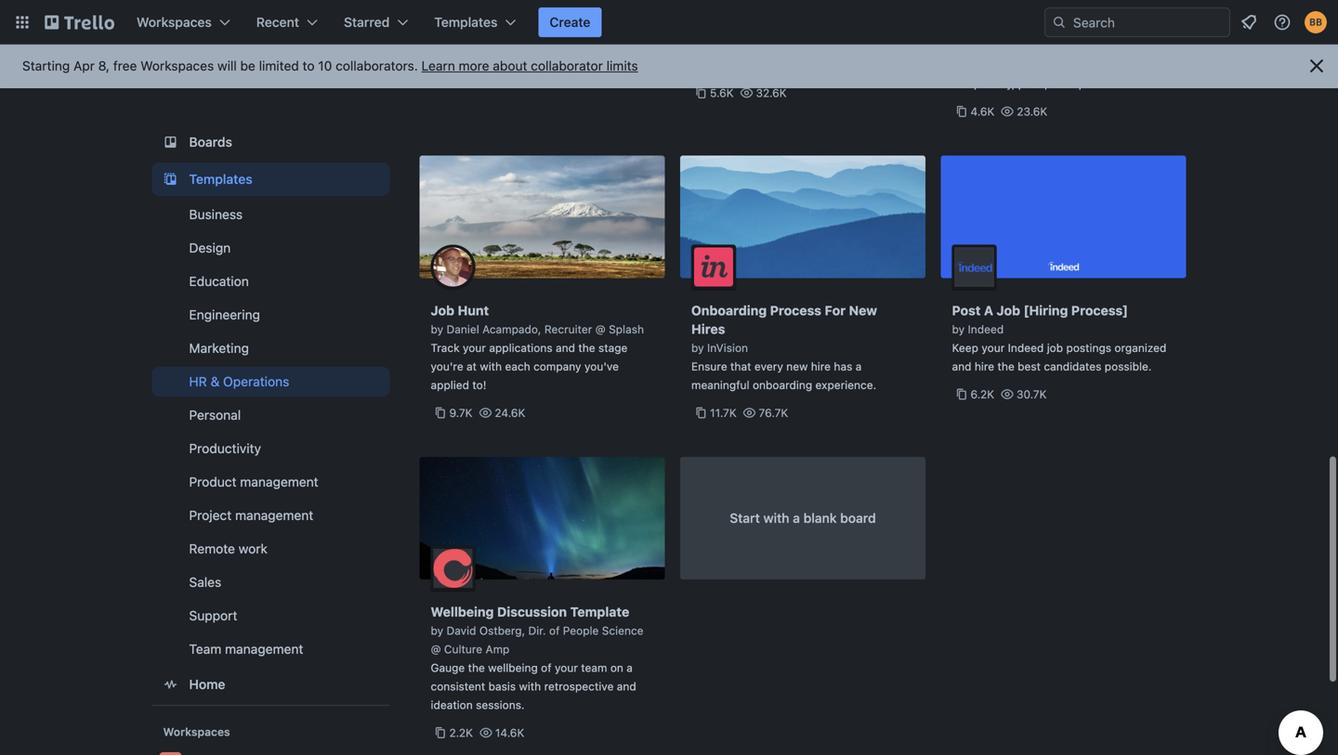 Task type: vqa. For each thing, say whether or not it's contained in the screenshot.


Task type: describe. For each thing, give the bounding box(es) containing it.
remote work link
[[152, 534, 390, 564]]

ostberg,
[[479, 624, 525, 638]]

learn
[[422, 58, 455, 73]]

recruiter
[[544, 323, 592, 336]]

track
[[982, 59, 1008, 72]]

create
[[550, 14, 591, 30]]

productivity link
[[152, 434, 390, 464]]

template board image
[[159, 168, 182, 191]]

about
[[493, 58, 527, 73]]

14.6k
[[495, 727, 524, 740]]

boards link
[[152, 125, 390, 159]]

on
[[610, 662, 623, 675]]

work
[[239, 541, 268, 557]]

starred button
[[333, 7, 419, 37]]

invision image
[[691, 245, 736, 289]]

11.7k
[[710, 407, 737, 420]]

possible.
[[1105, 360, 1152, 373]]

with inside wellbeing discussion template by david ostberg, dir. of people science @ culture amp gauge the wellbeing of your team on a consistent basis with retrospective and ideation sessions.
[[519, 680, 541, 693]]

product management
[[189, 474, 318, 490]]

the inside job hunt by daniel acampado, recruiter @ splash track your applications and the stage you're at with each company you've applied to!
[[578, 342, 595, 355]]

project management link
[[152, 501, 390, 531]]

each
[[505, 360, 530, 373]]

team management link
[[152, 635, 390, 664]]

job inside job hunt by daniel acampado, recruiter @ splash track your applications and the stage you're at with each company you've applied to!
[[431, 303, 455, 318]]

2 vertical spatial workspaces
[[163, 726, 230, 739]]

management for team management
[[225, 642, 303, 657]]

open information menu image
[[1273, 13, 1292, 32]]

and inside wellbeing discussion template by david ostberg, dir. of people science @ culture amp gauge the wellbeing of your team on a consistent basis with retrospective and ideation sessions.
[[617, 680, 636, 693]]

home link
[[152, 668, 390, 702]]

acampado,
[[482, 323, 541, 336]]

operations
[[223, 374, 289, 389]]

4.6k
[[971, 105, 995, 118]]

apr
[[73, 58, 95, 73]]

and inside job hunt by daniel acampado, recruiter @ splash track your applications and the stage you're at with each company you've applied to!
[[556, 342, 575, 355]]

that
[[730, 360, 751, 373]]

workspaces inside dropdown button
[[137, 14, 212, 30]]

onboarding process for new hires by invision ensure that every new hire has a meaningful onboarding experience.
[[691, 303, 877, 392]]

marketing link
[[152, 334, 390, 363]]

amp
[[486, 643, 510, 656]]

you've
[[584, 360, 619, 373]]

@ inside wellbeing discussion template by david ostberg, dir. of people science @ culture amp gauge the wellbeing of your team on a consistent basis with retrospective and ideation sessions.
[[431, 643, 441, 656]]

indeed image
[[952, 245, 997, 289]]

a
[[984, 303, 993, 318]]

23.6k
[[1017, 105, 1048, 118]]

templates inside the templates "dropdown button"
[[434, 14, 498, 30]]

10
[[318, 58, 332, 73]]

[hiring
[[1024, 303, 1068, 318]]

24.6k
[[495, 407, 525, 420]]

job
[[1047, 342, 1063, 355]]

a inside button
[[793, 511, 800, 526]]

discussion
[[497, 605, 567, 620]]

invision
[[707, 342, 748, 355]]

to!
[[472, 379, 486, 392]]

your inside wellbeing discussion template by david ostberg, dir. of people science @ culture amp gauge the wellbeing of your team on a consistent basis with retrospective and ideation sessions.
[[555, 662, 578, 675]]

1 vertical spatial indeed
[[1008, 342, 1044, 355]]

using
[[1077, 59, 1106, 72]]

onboarding
[[691, 303, 767, 318]]

postings
[[1066, 342, 1112, 355]]

and inside keep track of inventory using smart fields for quantity, price, value, and more.
[[1085, 77, 1105, 90]]

management for product management
[[240, 474, 318, 490]]

stage
[[599, 342, 628, 355]]

engineering
[[189, 307, 260, 322]]

back to home image
[[45, 7, 114, 37]]

start with a blank board
[[730, 511, 876, 526]]

wellbeing discussion template by david ostberg, dir. of people science @ culture amp gauge the wellbeing of your team on a consistent basis with retrospective and ideation sessions.
[[431, 605, 644, 712]]

candidates
[[1044, 360, 1102, 373]]

the inside post a job [hiring process] by indeed keep your indeed job postings organized and hire the best candidates possible.
[[998, 360, 1015, 373]]

templates link
[[152, 163, 390, 196]]

value,
[[1051, 77, 1082, 90]]

hire inside onboarding process for new hires by invision ensure that every new hire has a meaningful onboarding experience.
[[811, 360, 831, 373]]

bob builder (bobbuilder40) image
[[1305, 11, 1327, 33]]

workspaces button
[[125, 7, 241, 37]]

2 vertical spatial of
[[541, 662, 552, 675]]

culture
[[444, 643, 482, 656]]

collaborator
[[531, 58, 603, 73]]

organized
[[1115, 342, 1167, 355]]

quantity,
[[970, 77, 1015, 90]]

has
[[834, 360, 853, 373]]

with inside button
[[763, 511, 789, 526]]

templates inside templates link
[[189, 171, 252, 187]]

daniel
[[447, 323, 479, 336]]

5.6k
[[710, 86, 734, 99]]

hr
[[189, 374, 207, 389]]

starred
[[344, 14, 390, 30]]

blank
[[804, 511, 837, 526]]

for
[[952, 77, 967, 90]]

a inside onboarding process for new hires by invision ensure that every new hire has a meaningful onboarding experience.
[[856, 360, 862, 373]]

Search field
[[1067, 8, 1229, 36]]

by inside job hunt by daniel acampado, recruiter @ splash track your applications and the stage you're at with each company you've applied to!
[[431, 323, 443, 336]]

32.6k
[[756, 86, 787, 99]]

search image
[[1052, 15, 1067, 30]]

new
[[849, 303, 877, 318]]

engineering link
[[152, 300, 390, 330]]

price,
[[1018, 77, 1048, 90]]

hr & operations link
[[152, 367, 390, 397]]

science
[[602, 624, 644, 638]]

applied
[[431, 379, 469, 392]]

personal
[[189, 408, 241, 423]]

design
[[189, 240, 231, 256]]

every
[[754, 360, 783, 373]]

9.7k
[[449, 407, 473, 420]]



Task type: locate. For each thing, give the bounding box(es) containing it.
free
[[113, 58, 137, 73]]

by left david
[[431, 624, 443, 638]]

more
[[459, 58, 489, 73]]

1 horizontal spatial your
[[555, 662, 578, 675]]

1 horizontal spatial with
[[519, 680, 541, 693]]

workspaces down workspaces dropdown button on the top left of page
[[140, 58, 214, 73]]

david ostberg, dir. of people science @ culture amp image
[[431, 546, 475, 591]]

0 horizontal spatial with
[[480, 360, 502, 373]]

start with a blank board button
[[680, 457, 926, 580]]

project management
[[189, 508, 313, 523]]

your down 'a'
[[982, 342, 1005, 355]]

post a job [hiring process] by indeed keep your indeed job postings organized and hire the best candidates possible.
[[952, 303, 1167, 373]]

by
[[431, 323, 443, 336], [952, 323, 965, 336], [691, 342, 704, 355], [431, 624, 443, 638]]

by inside post a job [hiring process] by indeed keep your indeed job postings organized and hire the best candidates possible.
[[952, 323, 965, 336]]

0 horizontal spatial the
[[468, 662, 485, 675]]

1 vertical spatial keep
[[952, 342, 979, 355]]

company
[[534, 360, 581, 373]]

1 vertical spatial workspaces
[[140, 58, 214, 73]]

team
[[581, 662, 607, 675]]

recent button
[[245, 7, 329, 37]]

keep down the post
[[952, 342, 979, 355]]

@ up gauge
[[431, 643, 441, 656]]

product management link
[[152, 467, 390, 497]]

0 vertical spatial with
[[480, 360, 502, 373]]

30.7k
[[1017, 388, 1047, 401]]

your up at
[[463, 342, 486, 355]]

of right dir. at the bottom of page
[[549, 624, 560, 638]]

of right "track"
[[1012, 59, 1022, 72]]

sales
[[189, 575, 221, 590]]

0 vertical spatial of
[[1012, 59, 1022, 72]]

home
[[189, 677, 225, 692]]

1 horizontal spatial a
[[793, 511, 800, 526]]

with right start
[[763, 511, 789, 526]]

sessions.
[[476, 699, 525, 712]]

hire
[[811, 360, 831, 373], [975, 360, 994, 373]]

1 vertical spatial templates
[[189, 171, 252, 187]]

76.7k
[[759, 407, 788, 420]]

keep up for
[[952, 59, 979, 72]]

and inside post a job [hiring process] by indeed keep your indeed job postings organized and hire the best candidates possible.
[[952, 360, 972, 373]]

0 vertical spatial management
[[240, 474, 318, 490]]

with down wellbeing
[[519, 680, 541, 693]]

daniel acampado, recruiter @ splash image
[[431, 245, 475, 289]]

0 vertical spatial templates
[[434, 14, 498, 30]]

0 horizontal spatial job
[[431, 303, 455, 318]]

the left best
[[998, 360, 1015, 373]]

indeed down 'a'
[[968, 323, 1004, 336]]

productivity
[[189, 441, 261, 456]]

david
[[447, 624, 476, 638]]

2 horizontal spatial the
[[998, 360, 1015, 373]]

personal link
[[152, 401, 390, 430]]

2 job from the left
[[997, 303, 1020, 318]]

1 horizontal spatial @
[[595, 323, 606, 336]]

workspaces up free
[[137, 14, 212, 30]]

of inside keep track of inventory using smart fields for quantity, price, value, and more.
[[1012, 59, 1022, 72]]

board image
[[159, 131, 182, 153]]

0 horizontal spatial a
[[627, 662, 633, 675]]

boards
[[189, 134, 232, 150]]

a right on
[[627, 662, 633, 675]]

remote
[[189, 541, 235, 557]]

0 horizontal spatial indeed
[[968, 323, 1004, 336]]

0 horizontal spatial templates
[[189, 171, 252, 187]]

and down recruiter
[[556, 342, 575, 355]]

home image
[[159, 674, 182, 696]]

management inside 'link'
[[235, 508, 313, 523]]

job
[[431, 303, 455, 318], [997, 303, 1020, 318]]

you're
[[431, 360, 463, 373]]

job up daniel
[[431, 303, 455, 318]]

1 hire from the left
[[811, 360, 831, 373]]

ideation
[[431, 699, 473, 712]]

1 vertical spatial @
[[431, 643, 441, 656]]

project
[[189, 508, 232, 523]]

primary element
[[0, 0, 1338, 45]]

templates up more
[[434, 14, 498, 30]]

by inside wellbeing discussion template by david ostberg, dir. of people science @ culture amp gauge the wellbeing of your team on a consistent basis with retrospective and ideation sessions.
[[431, 624, 443, 638]]

0 vertical spatial keep
[[952, 59, 979, 72]]

a right has
[[856, 360, 862, 373]]

2 horizontal spatial your
[[982, 342, 1005, 355]]

1 horizontal spatial indeed
[[1008, 342, 1044, 355]]

of
[[1012, 59, 1022, 72], [549, 624, 560, 638], [541, 662, 552, 675]]

workspaces down home
[[163, 726, 230, 739]]

and up 6.2k
[[952, 360, 972, 373]]

2 vertical spatial management
[[225, 642, 303, 657]]

1 job from the left
[[431, 303, 455, 318]]

education
[[189, 274, 249, 289]]

a left "blank"
[[793, 511, 800, 526]]

management
[[240, 474, 318, 490], [235, 508, 313, 523], [225, 642, 303, 657]]

1 horizontal spatial templates
[[434, 14, 498, 30]]

the up you've
[[578, 342, 595, 355]]

wellbeing
[[431, 605, 494, 620]]

2 vertical spatial the
[[468, 662, 485, 675]]

1 vertical spatial with
[[763, 511, 789, 526]]

consistent
[[431, 680, 485, 693]]

2 hire from the left
[[975, 360, 994, 373]]

@ inside job hunt by daniel acampado, recruiter @ splash track your applications and the stage you're at with each company you've applied to!
[[595, 323, 606, 336]]

0 horizontal spatial your
[[463, 342, 486, 355]]

with inside job hunt by daniel acampado, recruiter @ splash track your applications and the stage you're at with each company you've applied to!
[[480, 360, 502, 373]]

by up track
[[431, 323, 443, 336]]

templates button
[[423, 7, 527, 37]]

management down product management link
[[235, 508, 313, 523]]

marketing
[[189, 341, 249, 356]]

more.
[[1108, 77, 1138, 90]]

hire up 6.2k
[[975, 360, 994, 373]]

and down on
[[617, 680, 636, 693]]

by down hires
[[691, 342, 704, 355]]

with right at
[[480, 360, 502, 373]]

sales link
[[152, 568, 390, 598]]

0 vertical spatial the
[[578, 342, 595, 355]]

design link
[[152, 233, 390, 263]]

job hunt by daniel acampado, recruiter @ splash track your applications and the stage you're at with each company you've applied to!
[[431, 303, 644, 392]]

0 horizontal spatial @
[[431, 643, 441, 656]]

collaborators.
[[336, 58, 418, 73]]

be
[[240, 58, 255, 73]]

hire left has
[[811, 360, 831, 373]]

2 vertical spatial with
[[519, 680, 541, 693]]

0 vertical spatial a
[[856, 360, 862, 373]]

team management
[[189, 642, 303, 657]]

0 vertical spatial workspaces
[[137, 14, 212, 30]]

job right 'a'
[[997, 303, 1020, 318]]

the down culture
[[468, 662, 485, 675]]

@ up 'stage'
[[595, 323, 606, 336]]

2 horizontal spatial a
[[856, 360, 862, 373]]

1 vertical spatial of
[[549, 624, 560, 638]]

your up retrospective at the bottom left of the page
[[555, 662, 578, 675]]

of right wellbeing
[[541, 662, 552, 675]]

start
[[730, 511, 760, 526]]

people
[[563, 624, 599, 638]]

ensure
[[691, 360, 727, 373]]

2 keep from the top
[[952, 342, 979, 355]]

templates up the business
[[189, 171, 252, 187]]

management down productivity link at the left bottom
[[240, 474, 318, 490]]

experience.
[[816, 379, 876, 392]]

smart
[[1109, 59, 1140, 72]]

team
[[189, 642, 221, 657]]

management for project management
[[235, 508, 313, 523]]

by down the post
[[952, 323, 965, 336]]

new
[[786, 360, 808, 373]]

remote work
[[189, 541, 268, 557]]

hire inside post a job [hiring process] by indeed keep your indeed job postings organized and hire the best candidates possible.
[[975, 360, 994, 373]]

0 vertical spatial @
[[595, 323, 606, 336]]

product
[[189, 474, 237, 490]]

your inside post a job [hiring process] by indeed keep your indeed job postings organized and hire the best candidates possible.
[[982, 342, 1005, 355]]

1 vertical spatial the
[[998, 360, 1015, 373]]

your inside job hunt by daniel acampado, recruiter @ splash track your applications and the stage you're at with each company you've applied to!
[[463, 342, 486, 355]]

template
[[570, 605, 629, 620]]

meaningful
[[691, 379, 750, 392]]

fields
[[1143, 59, 1174, 72]]

1 vertical spatial management
[[235, 508, 313, 523]]

2 vertical spatial a
[[627, 662, 633, 675]]

splash
[[609, 323, 644, 336]]

hunt
[[458, 303, 489, 318]]

keep inside post a job [hiring process] by indeed keep your indeed job postings organized and hire the best candidates possible.
[[952, 342, 979, 355]]

starting apr 8, free workspaces will be limited to 10 collaborators. learn more about collaborator limits
[[22, 58, 638, 73]]

your
[[463, 342, 486, 355], [982, 342, 1005, 355], [555, 662, 578, 675]]

2 horizontal spatial with
[[763, 511, 789, 526]]

the inside wellbeing discussion template by david ostberg, dir. of people science @ culture amp gauge the wellbeing of your team on a consistent basis with retrospective and ideation sessions.
[[468, 662, 485, 675]]

job inside post a job [hiring process] by indeed keep your indeed job postings organized and hire the best candidates possible.
[[997, 303, 1020, 318]]

and down using
[[1085, 77, 1105, 90]]

1 horizontal spatial job
[[997, 303, 1020, 318]]

wellbeing
[[488, 662, 538, 675]]

1 keep from the top
[[952, 59, 979, 72]]

0 vertical spatial indeed
[[968, 323, 1004, 336]]

0 notifications image
[[1238, 11, 1260, 33]]

indeed up best
[[1008, 342, 1044, 355]]

education link
[[152, 267, 390, 296]]

at
[[467, 360, 477, 373]]

1 horizontal spatial the
[[578, 342, 595, 355]]

by inside onboarding process for new hires by invision ensure that every new hire has a meaningful onboarding experience.
[[691, 342, 704, 355]]

1 vertical spatial a
[[793, 511, 800, 526]]

0 horizontal spatial hire
[[811, 360, 831, 373]]

keep inside keep track of inventory using smart fields for quantity, price, value, and more.
[[952, 59, 979, 72]]

retrospective
[[544, 680, 614, 693]]

dir.
[[528, 624, 546, 638]]

2.2k
[[449, 727, 473, 740]]

1 horizontal spatial hire
[[975, 360, 994, 373]]

a inside wellbeing discussion template by david ostberg, dir. of people science @ culture amp gauge the wellbeing of your team on a consistent basis with retrospective and ideation sessions.
[[627, 662, 633, 675]]

inventory
[[1025, 59, 1074, 72]]

management down support link
[[225, 642, 303, 657]]

track
[[431, 342, 460, 355]]

hr & operations
[[189, 374, 289, 389]]



